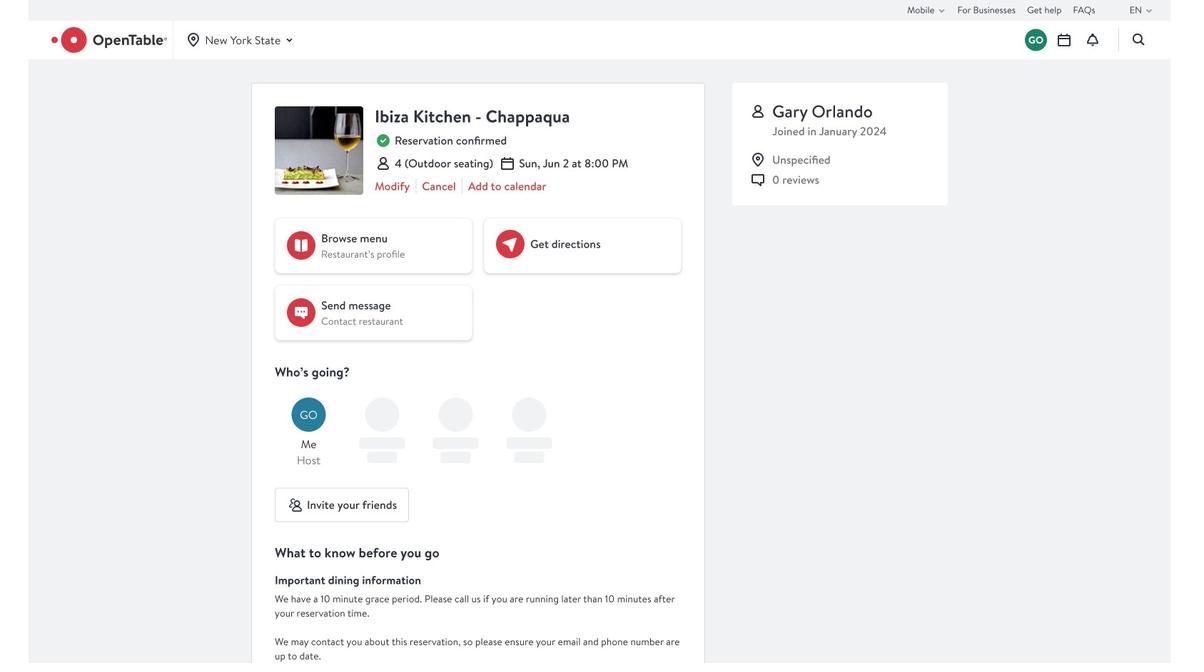 Task type: locate. For each thing, give the bounding box(es) containing it.
ibiza kitchen - chappaqua image
[[275, 106, 363, 195]]

opentable logo image
[[51, 27, 167, 53]]



Task type: vqa. For each thing, say whether or not it's contained in the screenshot.
Ibiza Kitchen - Chappaqua image
yes



